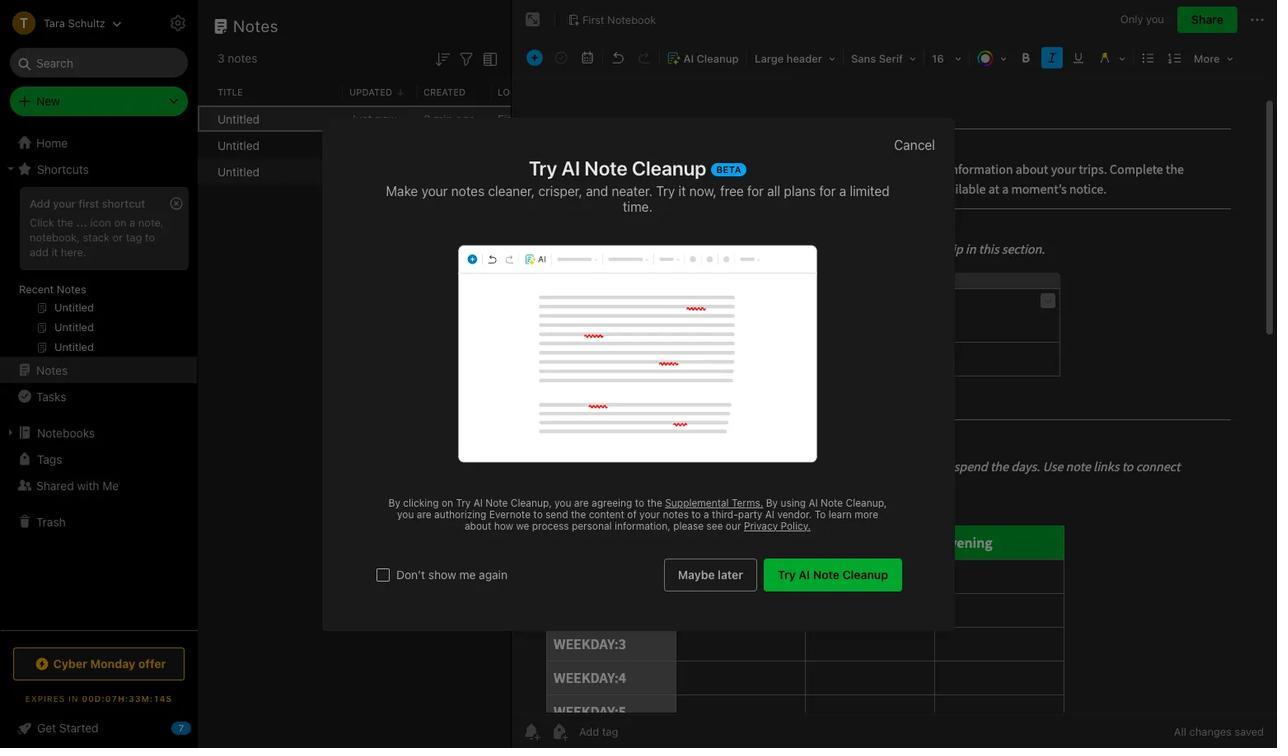 Task type: vqa. For each thing, say whether or not it's contained in the screenshot.
Strikethrough image
no



Task type: describe. For each thing, give the bounding box(es) containing it.
bulleted list image
[[1138, 46, 1161, 69]]

agreeing
[[592, 497, 633, 509]]

try up crisper,
[[529, 156, 558, 179]]

add a reminder image
[[522, 722, 542, 742]]

home
[[36, 136, 68, 150]]

note up how
[[486, 497, 508, 509]]

new
[[36, 94, 60, 108]]

privacy policy.
[[744, 520, 811, 532]]

neater.
[[612, 183, 653, 198]]

by for using
[[766, 497, 778, 509]]

notes link
[[0, 357, 197, 383]]

ai inside 'button'
[[799, 568, 811, 582]]

ai up crisper,
[[562, 156, 581, 179]]

evernote
[[490, 508, 531, 521]]

0 horizontal spatial the
[[57, 216, 73, 229]]

click the ...
[[30, 216, 87, 229]]

share
[[1192, 12, 1224, 26]]

you inside note window element
[[1147, 13, 1165, 26]]

group inside tree
[[0, 182, 197, 364]]

it inside make your notes cleaner, crisper, and neater. try it now, free for all plans for a limited time.
[[679, 183, 686, 198]]

expand note image
[[524, 10, 543, 30]]

1 horizontal spatial are
[[574, 497, 589, 509]]

show
[[429, 568, 456, 582]]

font size image
[[927, 46, 968, 69]]

add tag image
[[550, 722, 570, 742]]

first inside button
[[583, 13, 605, 26]]

only you
[[1121, 13, 1165, 26]]

the for clicking
[[648, 497, 663, 509]]

authorizing
[[434, 508, 487, 521]]

icon on a note, notebook, stack or tag to add it here.
[[30, 216, 164, 259]]

of
[[628, 508, 637, 521]]

please
[[674, 520, 704, 532]]

ago
[[456, 112, 476, 126]]

vendor.
[[778, 508, 812, 521]]

shortcut
[[102, 197, 145, 210]]

tasks
[[36, 390, 66, 404]]

untitled button
[[198, 132, 788, 158]]

offer
[[138, 657, 166, 671]]

a inside by using ai note cleanup, you are authorizing evernote to send the content of your notes to a third-party ai vendor. to learn more about how we process personal information, please see our
[[704, 508, 710, 521]]

note inside 'button'
[[814, 568, 840, 582]]

new button
[[10, 87, 188, 116]]

cyber monday offer
[[53, 657, 166, 671]]

underline image
[[1068, 46, 1091, 69]]

first notebook button
[[562, 8, 662, 31]]

by using ai note cleanup, you are authorizing evernote to send the content of your notes to a third-party ai vendor. to learn more about how we process personal information, please see our
[[397, 497, 887, 532]]

tree containing home
[[0, 129, 198, 630]]

undo image
[[607, 46, 630, 69]]

tags
[[37, 452, 62, 466]]

recent
[[19, 283, 54, 296]]

don't show me again
[[397, 568, 508, 582]]

add
[[30, 197, 50, 210]]

to
[[815, 508, 826, 521]]

ai right party
[[766, 508, 775, 521]]

try up about
[[456, 497, 471, 509]]

are inside by using ai note cleanup, you are authorizing evernote to send the content of your notes to a third-party ai vendor. to learn more about how we process personal information, please see our
[[417, 508, 432, 521]]

your inside by using ai note cleanup, you are authorizing evernote to send the content of your notes to a third-party ai vendor. to learn more about how we process personal information, please see our
[[640, 508, 660, 521]]

policy.
[[781, 520, 811, 532]]

your for notes
[[422, 183, 448, 198]]

add your first shortcut
[[30, 197, 145, 210]]

by clicking on try ai note cleanup, you are agreeing to the supplemental terms.
[[389, 497, 764, 509]]

again
[[479, 568, 508, 582]]

tasks button
[[0, 383, 197, 410]]

heading level image
[[749, 46, 842, 69]]

just
[[350, 112, 372, 126]]

home link
[[0, 129, 198, 156]]

crisper,
[[539, 183, 583, 198]]

cyber
[[53, 657, 87, 671]]

notes inside make your notes cleaner, crisper, and neater. try it now, free for all plans for a limited time.
[[452, 183, 485, 198]]

all
[[1175, 726, 1187, 739]]

our
[[726, 520, 742, 532]]

just now
[[350, 112, 397, 126]]

on inside try ai note cleanup dialog
[[442, 497, 453, 509]]

limited
[[850, 183, 890, 198]]

2 vertical spatial first notebook
[[498, 164, 576, 178]]

ai cleanup
[[684, 52, 739, 65]]

2 for from the left
[[820, 183, 836, 198]]

send
[[546, 508, 569, 521]]

Note Editor text field
[[512, 79, 1278, 715]]

1 horizontal spatial you
[[555, 497, 572, 509]]

more
[[855, 508, 879, 521]]

notes inside by using ai note cleanup, you are authorizing evernote to send the content of your notes to a third-party ai vendor. to learn more about how we process personal information, please see our
[[663, 508, 689, 521]]

notebook,
[[30, 231, 80, 244]]

to inside icon on a note, notebook, stack or tag to add it here.
[[145, 231, 155, 244]]

shortcuts button
[[0, 156, 197, 182]]

click
[[30, 216, 54, 229]]

ai up about
[[474, 497, 483, 509]]

the for using
[[571, 508, 586, 521]]

maybe later button
[[664, 559, 758, 592]]

cleanup inside 'button'
[[843, 568, 889, 582]]

font color image
[[972, 46, 1013, 69]]

shared with me link
[[0, 472, 197, 499]]

a inside icon on a note, notebook, stack or tag to add it here.
[[130, 216, 135, 229]]

here.
[[61, 246, 86, 259]]

how
[[495, 520, 514, 532]]

by for clicking
[[389, 497, 401, 509]]

00d:07h:33m:14s
[[82, 694, 172, 704]]

don't
[[397, 568, 426, 582]]

font family image
[[846, 46, 923, 69]]

shared with me
[[36, 479, 119, 493]]

1 vertical spatial cleanup
[[632, 156, 707, 179]]

process
[[532, 520, 569, 532]]

try ai note cleanup inside 'button'
[[778, 568, 889, 582]]

1 vertical spatial first notebook
[[498, 112, 576, 126]]

1 untitled from the top
[[218, 112, 260, 126]]

numbered list image
[[1164, 46, 1187, 69]]

highlight image
[[1092, 46, 1132, 69]]

to left send
[[534, 508, 543, 521]]

on inside icon on a note, notebook, stack or tag to add it here.
[[114, 216, 127, 229]]

notebook inside button
[[608, 13, 657, 26]]

...
[[76, 216, 87, 229]]

tag
[[126, 231, 142, 244]]

share button
[[1178, 7, 1238, 33]]



Task type: locate. For each thing, give the bounding box(es) containing it.
1 vertical spatial it
[[52, 246, 58, 259]]

0 horizontal spatial you
[[397, 508, 414, 521]]

on
[[114, 216, 127, 229], [442, 497, 453, 509]]

your inside make your notes cleaner, crisper, and neater. try it now, free for all plans for a limited time.
[[422, 183, 448, 198]]

0 vertical spatial cleanup
[[697, 52, 739, 65]]

2 vertical spatial notes
[[36, 363, 68, 377]]

to
[[145, 231, 155, 244], [635, 497, 645, 509], [534, 508, 543, 521], [692, 508, 701, 521]]

learn
[[829, 508, 852, 521]]

bold image
[[1015, 46, 1038, 69]]

by
[[389, 497, 401, 509], [766, 497, 778, 509]]

try ai note cleanup down learn
[[778, 568, 889, 582]]

cleanup left heading level image
[[697, 52, 739, 65]]

free
[[721, 183, 744, 198]]

expires
[[25, 694, 65, 704]]

recent notes
[[19, 283, 86, 296]]

party
[[739, 508, 763, 521]]

try ai note cleanup
[[529, 156, 707, 179], [778, 568, 889, 582]]

notes up tasks
[[36, 363, 68, 377]]

add
[[30, 246, 49, 259]]

for left all
[[748, 183, 764, 198]]

first up cleaner,
[[498, 164, 521, 178]]

0 vertical spatial it
[[679, 183, 686, 198]]

1 horizontal spatial try ai note cleanup
[[778, 568, 889, 582]]

by left using
[[766, 497, 778, 509]]

icon
[[90, 216, 111, 229]]

it left now,
[[679, 183, 686, 198]]

row group
[[198, 106, 788, 185]]

you up process
[[555, 497, 572, 509]]

by left clicking
[[389, 497, 401, 509]]

using
[[781, 497, 806, 509]]

0 horizontal spatial your
[[53, 197, 76, 210]]

0 vertical spatial on
[[114, 216, 127, 229]]

we
[[516, 520, 530, 532]]

1 horizontal spatial notes
[[452, 183, 485, 198]]

privacy
[[744, 520, 778, 532]]

you left 'authorizing'
[[397, 508, 414, 521]]

group containing add your first shortcut
[[0, 182, 197, 364]]

privacy policy. link
[[744, 520, 811, 532]]

2 untitled from the top
[[218, 138, 260, 152]]

ai down policy.
[[799, 568, 811, 582]]

to down note,
[[145, 231, 155, 244]]

Don't show me again checkbox
[[377, 568, 390, 582]]

and
[[586, 183, 609, 198]]

the right send
[[571, 508, 586, 521]]

2 vertical spatial cleanup
[[843, 568, 889, 582]]

me
[[460, 568, 476, 582]]

note window element
[[512, 0, 1278, 749]]

insert image
[[523, 46, 547, 69]]

ai inside button
[[684, 52, 694, 65]]

2 by from the left
[[766, 497, 778, 509]]

your right "of"
[[640, 508, 660, 521]]

expires in 00d:07h:33m:14s
[[25, 694, 172, 704]]

all changes saved
[[1175, 726, 1265, 739]]

about
[[465, 520, 492, 532]]

notebook
[[608, 13, 657, 26], [524, 112, 576, 126], [524, 164, 576, 178]]

first
[[583, 13, 605, 26], [498, 112, 521, 126], [498, 164, 521, 178]]

beta
[[717, 164, 742, 175]]

2 horizontal spatial a
[[840, 183, 847, 198]]

0 vertical spatial first notebook
[[583, 13, 657, 26]]

2 vertical spatial a
[[704, 508, 710, 521]]

1 horizontal spatial for
[[820, 183, 836, 198]]

0 horizontal spatial cleanup,
[[511, 497, 552, 509]]

0 vertical spatial a
[[840, 183, 847, 198]]

for right 'plans'
[[820, 183, 836, 198]]

notes
[[233, 16, 279, 35], [57, 283, 86, 296], [36, 363, 68, 377]]

0 vertical spatial notebook
[[608, 13, 657, 26]]

note up and in the top of the page
[[585, 156, 628, 179]]

your right make
[[422, 183, 448, 198]]

note,
[[138, 216, 164, 229]]

0 vertical spatial untitled
[[218, 112, 260, 126]]

cleanup inside button
[[697, 52, 739, 65]]

it inside icon on a note, notebook, stack or tag to add it here.
[[52, 246, 58, 259]]

untitled inside button
[[218, 138, 260, 152]]

1 by from the left
[[389, 497, 401, 509]]

first notebook inside first notebook button
[[583, 13, 657, 26]]

try inside 'button'
[[778, 568, 796, 582]]

note inside by using ai note cleanup, you are authorizing evernote to send the content of your notes to a third-party ai vendor. to learn more about how we process personal information, please see our
[[821, 497, 844, 509]]

0 horizontal spatial on
[[114, 216, 127, 229]]

0 vertical spatial try ai note cleanup
[[529, 156, 707, 179]]

cancel button
[[895, 137, 936, 153]]

1 vertical spatial a
[[130, 216, 135, 229]]

2 vertical spatial untitled
[[218, 164, 260, 178]]

it down notebook,
[[52, 246, 58, 259]]

try down policy.
[[778, 568, 796, 582]]

1 horizontal spatial your
[[422, 183, 448, 198]]

are left 'authorizing'
[[417, 508, 432, 521]]

1 vertical spatial untitled
[[218, 138, 260, 152]]

2 min ago
[[424, 112, 476, 126]]

more image
[[1189, 46, 1240, 69]]

shortcuts
[[37, 162, 89, 176]]

cleaner,
[[488, 183, 535, 198]]

notebooks link
[[0, 420, 197, 446]]

on right clicking
[[442, 497, 453, 509]]

are
[[574, 497, 589, 509], [417, 508, 432, 521]]

0 horizontal spatial by
[[389, 497, 401, 509]]

the left ...
[[57, 216, 73, 229]]

Search text field
[[21, 48, 176, 77]]

try ai note cleanup button
[[764, 559, 903, 592]]

1 horizontal spatial it
[[679, 183, 686, 198]]

row group containing untitled
[[198, 106, 788, 185]]

1 vertical spatial first
[[498, 112, 521, 126]]

ai right undo icon
[[684, 52, 694, 65]]

min
[[434, 112, 453, 126]]

shared
[[36, 479, 74, 493]]

1 cleanup, from the left
[[511, 497, 552, 509]]

try ai note cleanup dialog
[[322, 117, 956, 631]]

created
[[424, 86, 466, 97]]

first up calendar event icon
[[583, 13, 605, 26]]

third-
[[712, 508, 739, 521]]

the right "of"
[[648, 497, 663, 509]]

now,
[[690, 183, 717, 198]]

maybe
[[678, 568, 715, 582]]

or
[[113, 231, 123, 244]]

the inside by using ai note cleanup, you are authorizing evernote to send the content of your notes to a third-party ai vendor. to learn more about how we process personal information, please see our
[[571, 508, 586, 521]]

try ai note cleanup up neater.
[[529, 156, 707, 179]]

1 horizontal spatial by
[[766, 497, 778, 509]]

personal
[[572, 520, 612, 532]]

0 vertical spatial notes
[[228, 51, 258, 65]]

time.
[[623, 199, 653, 214]]

trash
[[36, 515, 66, 529]]

1 for from the left
[[748, 183, 764, 198]]

content
[[589, 508, 625, 521]]

0 horizontal spatial try ai note cleanup
[[529, 156, 707, 179]]

2 cleanup, from the left
[[846, 497, 887, 509]]

first down location
[[498, 112, 521, 126]]

updated
[[350, 86, 393, 97]]

1 horizontal spatial the
[[571, 508, 586, 521]]

try inside make your notes cleaner, crisper, and neater. try it now, free for all plans for a limited time.
[[657, 183, 675, 198]]

1 vertical spatial on
[[442, 497, 453, 509]]

changes
[[1190, 726, 1232, 739]]

0 horizontal spatial are
[[417, 508, 432, 521]]

make your notes cleaner, crisper, and neater. try it now, free for all plans for a limited time.
[[386, 183, 890, 214]]

2 horizontal spatial your
[[640, 508, 660, 521]]

notebook up undo icon
[[608, 13, 657, 26]]

tags button
[[0, 446, 197, 472]]

only
[[1121, 13, 1144, 26]]

ai right using
[[809, 497, 818, 509]]

me
[[102, 479, 119, 493]]

you
[[1147, 13, 1165, 26], [555, 497, 572, 509], [397, 508, 414, 521]]

information,
[[615, 520, 671, 532]]

on up 'or'
[[114, 216, 127, 229]]

calendar event image
[[576, 46, 599, 69]]

0 horizontal spatial a
[[130, 216, 135, 229]]

notebook down location
[[524, 112, 576, 126]]

3 notes
[[218, 51, 258, 65]]

1 vertical spatial try ai note cleanup
[[778, 568, 889, 582]]

note left more
[[821, 497, 844, 509]]

your
[[422, 183, 448, 198], [53, 197, 76, 210], [640, 508, 660, 521]]

cleanup, up we
[[511, 497, 552, 509]]

for
[[748, 183, 764, 198], [820, 183, 836, 198]]

2 horizontal spatial the
[[648, 497, 663, 509]]

1 vertical spatial notebook
[[524, 112, 576, 126]]

3 untitled from the top
[[218, 164, 260, 178]]

note down to
[[814, 568, 840, 582]]

cancel
[[895, 137, 936, 152]]

italic image
[[1041, 46, 1064, 69]]

you inside by using ai note cleanup, you are authorizing evernote to send the content of your notes to a third-party ai vendor. to learn more about how we process personal information, please see our
[[397, 508, 414, 521]]

notes right recent
[[57, 283, 86, 296]]

plans
[[784, 183, 816, 198]]

cleanup up now,
[[632, 156, 707, 179]]

to up information, on the bottom of page
[[635, 497, 645, 509]]

your up click the ...
[[53, 197, 76, 210]]

notebooks
[[37, 426, 95, 440]]

terms.
[[732, 497, 764, 509]]

3
[[218, 51, 225, 65]]

first notebook up crisper,
[[498, 164, 576, 178]]

the
[[57, 216, 73, 229], [648, 497, 663, 509], [571, 508, 586, 521]]

clicking
[[403, 497, 439, 509]]

None search field
[[21, 48, 176, 77]]

a inside make your notes cleaner, crisper, and neater. try it now, free for all plans for a limited time.
[[840, 183, 847, 198]]

with
[[77, 479, 99, 493]]

0 horizontal spatial it
[[52, 246, 58, 259]]

notebook up crisper,
[[524, 164, 576, 178]]

settings image
[[168, 13, 188, 33]]

first notebook
[[583, 13, 657, 26], [498, 112, 576, 126], [498, 164, 576, 178]]

a left third-
[[704, 508, 710, 521]]

1 horizontal spatial a
[[704, 508, 710, 521]]

cleanup, inside by using ai note cleanup, you are authorizing evernote to send the content of your notes to a third-party ai vendor. to learn more about how we process personal information, please see our
[[846, 497, 887, 509]]

tree
[[0, 129, 198, 630]]

1 horizontal spatial on
[[442, 497, 453, 509]]

are up the personal
[[574, 497, 589, 509]]

a left limited
[[840, 183, 847, 198]]

expand notebooks image
[[4, 426, 17, 439]]

try right neater.
[[657, 183, 675, 198]]

0 horizontal spatial for
[[748, 183, 764, 198]]

ai cleanup button
[[662, 46, 745, 70]]

0 horizontal spatial notes
[[228, 51, 258, 65]]

monday
[[90, 657, 136, 671]]

now
[[375, 112, 397, 126]]

notes up 3 notes
[[233, 16, 279, 35]]

by inside by using ai note cleanup, you are authorizing evernote to send the content of your notes to a third-party ai vendor. to learn more about how we process personal information, please see our
[[766, 497, 778, 509]]

you right only on the top right of page
[[1147, 13, 1165, 26]]

your for first
[[53, 197, 76, 210]]

1 vertical spatial notes
[[452, 183, 485, 198]]

2 horizontal spatial notes
[[663, 508, 689, 521]]

to left see
[[692, 508, 701, 521]]

ai
[[684, 52, 694, 65], [562, 156, 581, 179], [474, 497, 483, 509], [809, 497, 818, 509], [766, 508, 775, 521], [799, 568, 811, 582]]

first notebook down location
[[498, 112, 576, 126]]

title
[[218, 86, 243, 97]]

2 horizontal spatial you
[[1147, 13, 1165, 26]]

supplemental terms. link
[[665, 497, 764, 509]]

trash link
[[0, 509, 197, 535]]

a up tag
[[130, 216, 135, 229]]

2 vertical spatial first
[[498, 164, 521, 178]]

all
[[768, 183, 781, 198]]

2 vertical spatial notebook
[[524, 164, 576, 178]]

see
[[707, 520, 723, 532]]

saved
[[1235, 726, 1265, 739]]

make
[[386, 183, 418, 198]]

cleanup, right to
[[846, 497, 887, 509]]

first notebook up undo icon
[[583, 13, 657, 26]]

0 vertical spatial notes
[[233, 16, 279, 35]]

2 vertical spatial notes
[[663, 508, 689, 521]]

cleanup down more
[[843, 568, 889, 582]]

location
[[498, 86, 545, 97]]

0 vertical spatial first
[[583, 13, 605, 26]]

group
[[0, 182, 197, 364]]

maybe later
[[678, 568, 744, 582]]

1 horizontal spatial cleanup,
[[846, 497, 887, 509]]

2
[[424, 112, 431, 126]]

stack
[[83, 231, 110, 244]]

in
[[69, 694, 79, 704]]

1 vertical spatial notes
[[57, 283, 86, 296]]



